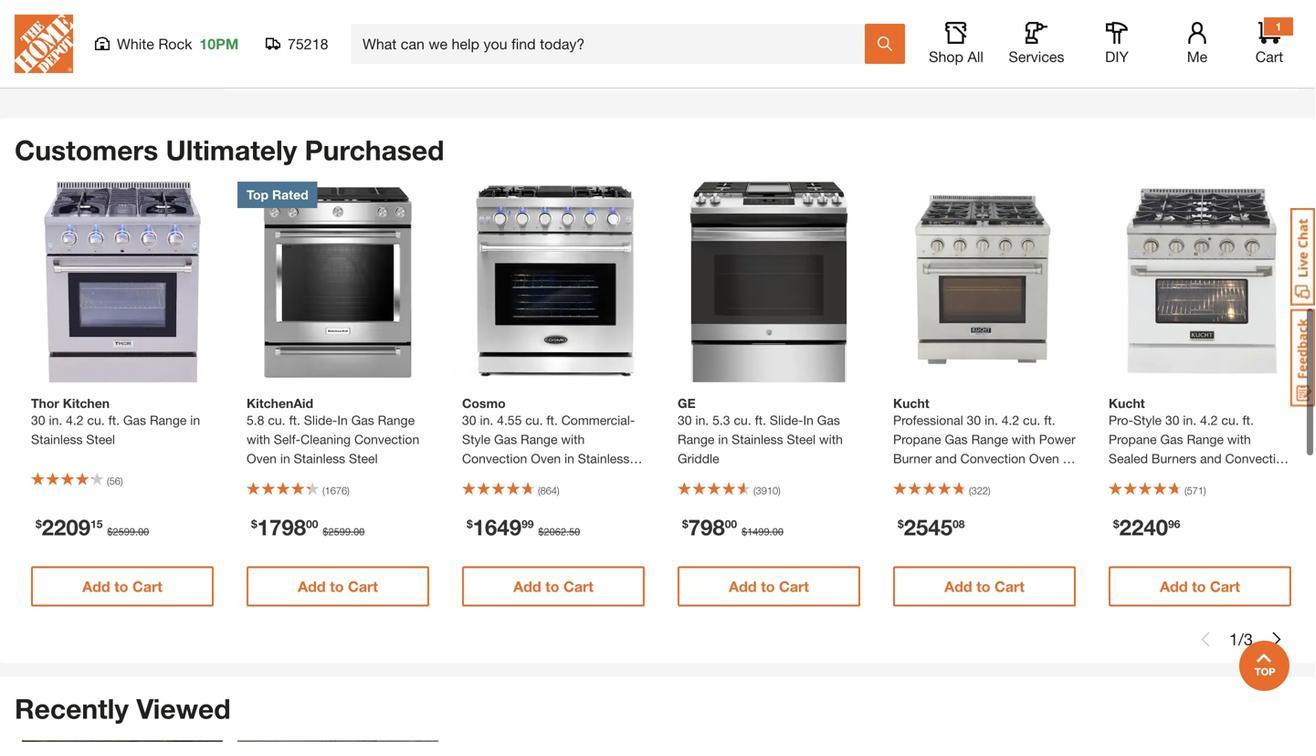 Task type: describe. For each thing, give the bounding box(es) containing it.
with inside ge 30 in. 5.3 cu. ft. slide-in gas range in stainless steel with griddle
[[820, 432, 843, 447]]

range inside ge 30 in. 5.3 cu. ft. slide-in gas range in stainless steel with griddle
[[678, 432, 715, 447]]

2 add to cart from the left
[[298, 578, 378, 596]]

self-
[[274, 432, 301, 447]]

( 864 )
[[538, 485, 560, 497]]

cart for thor kitchen 30 in. 4.2 cu. ft. gas range in stainless steel
[[132, 578, 163, 596]]

stainless inside kucht professional 30 in. 4.2 cu. ft. propane gas range with power burner and convection oven in stainless steel
[[894, 470, 945, 486]]

08
[[953, 518, 965, 531]]

to for 30 in. 5.3 cu. ft. slide-in gas range in stainless steel with griddle
[[761, 578, 775, 596]]

99
[[522, 518, 534, 531]]

30 in. 4.2 cu. ft. gas range in stainless steel image
[[22, 182, 223, 383]]

4.2 inside the kucht pro-style 30 in. 4.2 cu. ft. propane gas range with sealed burners and convection oven in white oven door
[[1201, 413, 1218, 428]]

30 in. 4.55 cu. ft. commercial-style gas range with convection oven in stainless steel with storage drawer image
[[453, 182, 654, 383]]

power
[[1039, 432, 1076, 447]]

with inside the kucht pro-style 30 in. 4.2 cu. ft. propane gas range with sealed burners and convection oven in white oven door
[[1228, 432, 1252, 447]]

1 inside 'cart 1'
[[1276, 20, 1282, 33]]

customers ultimately purchased
[[15, 134, 444, 166]]

the home depot logo image
[[15, 15, 73, 73]]

recently viewed
[[15, 693, 231, 725]]

diy
[[1106, 48, 1129, 65]]

ft. inside the kitchenaid 5.8 cu. ft. slide-in gas range with self-cleaning convection oven in stainless steel
[[289, 413, 300, 428]]

75218 button
[[266, 35, 329, 53]]

recently
[[15, 693, 129, 725]]

burner
[[894, 451, 932, 466]]

sealed
[[1109, 451, 1149, 466]]

range inside cosmo 30 in. 4.55 cu. ft. commercial- style gas range with convection oven in stainless steel with storage drawer
[[521, 432, 558, 447]]

$ 2240 96
[[1114, 514, 1181, 540]]

add to cart button for kucht pro-style 30 in. 4.2 cu. ft. propane gas range with sealed burners and convection oven in white oven door
[[1109, 567, 1292, 607]]

cart for kucht pro-style 30 in. 4.2 cu. ft. propane gas range with sealed burners and convection oven in white oven door
[[1211, 578, 1241, 596]]

range inside kucht professional 30 in. 4.2 cu. ft. propane gas range with power burner and convection oven in stainless steel
[[972, 432, 1009, 447]]

gas inside kucht professional 30 in. 4.2 cu. ft. propane gas range with power burner and convection oven in stainless steel
[[945, 432, 968, 447]]

4.2 for 2545
[[1002, 413, 1020, 428]]

professional 30 in. 4.2 cu. ft. propane gas range with power burner and convection oven in stainless steel image
[[884, 182, 1085, 383]]

. for 1798
[[351, 526, 354, 538]]

and inside kucht professional 30 in. 4.2 cu. ft. propane gas range with power burner and convection oven in stainless steel
[[936, 451, 957, 466]]

oven left door at the right of page
[[1193, 470, 1223, 486]]

15
[[91, 518, 103, 531]]

convection inside the kitchenaid 5.8 cu. ft. slide-in gas range with self-cleaning convection oven in stainless steel
[[354, 432, 420, 447]]

cu. inside thor kitchen 30 in. 4.2 cu. ft. gas range in stainless steel
[[87, 413, 105, 428]]

range inside the kucht pro-style 30 in. 4.2 cu. ft. propane gas range with sealed burners and convection oven in white oven door
[[1187, 432, 1224, 447]]

diy button
[[1088, 22, 1147, 66]]

kucht for 2545
[[894, 396, 930, 411]]

) for 1798
[[347, 485, 350, 497]]

slide- inside ge 30 in. 5.3 cu. ft. slide-in gas range in stainless steel with griddle
[[770, 413, 804, 428]]

purchased
[[305, 134, 444, 166]]

add to cart for thor kitchen 30 in. 4.2 cu. ft. gas range in stainless steel
[[82, 578, 163, 596]]

5.3
[[713, 413, 731, 428]]

50
[[569, 526, 580, 538]]

ft. inside kucht professional 30 in. 4.2 cu. ft. propane gas range with power burner and convection oven in stainless steel
[[1045, 413, 1056, 428]]

oven inside kucht professional 30 in. 4.2 cu. ft. propane gas range with power burner and convection oven in stainless steel
[[1030, 451, 1060, 466]]

$ 1798 00 $ 2599 . 00
[[251, 514, 365, 540]]

2 to from the left
[[330, 578, 344, 596]]

( 571 )
[[1185, 485, 1207, 497]]

steel inside cosmo 30 in. 4.55 cu. ft. commercial- style gas range with convection oven in stainless steel with storage drawer
[[462, 470, 491, 486]]

1676
[[325, 485, 347, 497]]

kucht pro-style 30 in. 4.2 cu. ft. propane gas range with sealed burners and convection oven in white oven door
[[1109, 396, 1291, 486]]

( 56 )
[[107, 476, 123, 487]]

services button
[[1008, 22, 1066, 66]]

me button
[[1169, 22, 1227, 66]]

3910
[[756, 485, 779, 497]]

in inside the kitchenaid 5.8 cu. ft. slide-in gas range with self-cleaning convection oven in stainless steel
[[337, 413, 348, 428]]

in. inside kucht professional 30 in. 4.2 cu. ft. propane gas range with power burner and convection oven in stainless steel
[[985, 413, 999, 428]]

in. inside ge 30 in. 5.3 cu. ft. slide-in gas range in stainless steel with griddle
[[696, 413, 709, 428]]

gas inside the kitchenaid 5.8 cu. ft. slide-in gas range with self-cleaning convection oven in stainless steel
[[351, 413, 374, 428]]

steel inside thor kitchen 30 in. 4.2 cu. ft. gas range in stainless steel
[[86, 432, 115, 447]]

cart 1
[[1256, 20, 1284, 65]]

stainless inside the kitchenaid 5.8 cu. ft. slide-in gas range with self-cleaning convection oven in stainless steel
[[294, 451, 345, 466]]

add to cart for kucht pro-style 30 in. 4.2 cu. ft. propane gas range with sealed burners and convection oven in white oven door
[[1160, 578, 1241, 596]]

in inside ge 30 in. 5.3 cu. ft. slide-in gas range in stainless steel with griddle
[[804, 413, 814, 428]]

0 horizontal spatial 1
[[1230, 630, 1239, 650]]

cu. inside cosmo 30 in. 4.55 cu. ft. commercial- style gas range with convection oven in stainless steel with storage drawer
[[526, 413, 543, 428]]

2599 for 1798
[[328, 526, 351, 538]]

( for 2209
[[107, 476, 109, 487]]

2545
[[904, 514, 953, 540]]

in. inside thor kitchen 30 in. 4.2 cu. ft. gas range in stainless steel
[[49, 413, 62, 428]]

2240
[[1120, 514, 1169, 540]]

96
[[1169, 518, 1181, 531]]

$ 2545 08
[[898, 514, 965, 540]]

cart for kucht professional 30 in. 4.2 cu. ft. propane gas range with power burner and convection oven in stainless steel
[[995, 578, 1025, 596]]

cosmo 30 in. 4.55 cu. ft. commercial- style gas range with convection oven in stainless steel with storage drawer
[[462, 396, 635, 486]]

3
[[1244, 630, 1254, 650]]

. for 2209
[[135, 526, 138, 538]]

storage
[[522, 470, 567, 486]]

add to cart button for thor kitchen 30 in. 4.2 cu. ft. gas range in stainless steel
[[31, 567, 214, 607]]

next slide image
[[1270, 633, 1285, 647]]

range inside thor kitchen 30 in. 4.2 cu. ft. gas range in stainless steel
[[150, 413, 187, 428]]

$ inside '$ 2240 96'
[[1114, 518, 1120, 531]]

) for 2209
[[121, 476, 123, 487]]

1798
[[257, 514, 306, 540]]

5.8
[[247, 413, 264, 428]]

( for 1798
[[323, 485, 325, 497]]

shop all button
[[927, 22, 986, 66]]

2599 for 2209
[[113, 526, 135, 538]]

in. inside cosmo 30 in. 4.55 cu. ft. commercial- style gas range with convection oven in stainless steel with storage drawer
[[480, 413, 494, 428]]

2209
[[42, 514, 91, 540]]

add for thor kitchen 30 in. 4.2 cu. ft. gas range in stainless steel
[[82, 578, 110, 596]]

convection inside the kucht pro-style 30 in. 4.2 cu. ft. propane gas range with sealed burners and convection oven in white oven door
[[1226, 451, 1291, 466]]

commercial-
[[562, 413, 635, 428]]

thor kitchen 30 in. 4.2 cu. ft. gas range in stainless steel
[[31, 396, 200, 447]]

1649
[[473, 514, 522, 540]]

oven inside cosmo 30 in. 4.55 cu. ft. commercial- style gas range with convection oven in stainless steel with storage drawer
[[531, 451, 561, 466]]

( for 1649
[[538, 485, 541, 497]]

( 1676 )
[[323, 485, 350, 497]]

top rated
[[247, 187, 309, 202]]

ge
[[678, 396, 696, 411]]

ge 30 in. 5.3 cu. ft. slide-in gas range in stainless steel with griddle
[[678, 396, 843, 466]]

customers
[[15, 134, 158, 166]]

cosmo
[[462, 396, 506, 411]]

$ 2209 15 $ 2599 . 00
[[36, 514, 149, 540]]

( 322 )
[[969, 485, 991, 497]]

white rock 10pm
[[117, 35, 239, 53]]

00 left 1499
[[725, 518, 737, 531]]

propane inside kucht professional 30 in. 4.2 cu. ft. propane gas range with power burner and convection oven in stainless steel
[[894, 432, 942, 447]]

steel inside the kitchenaid 5.8 cu. ft. slide-in gas range with self-cleaning convection oven in stainless steel
[[349, 451, 378, 466]]

571
[[1187, 485, 1204, 497]]

. for 798
[[770, 526, 773, 538]]

shop all
[[929, 48, 984, 65]]

gas inside cosmo 30 in. 4.55 cu. ft. commercial- style gas range with convection oven in stainless steel with storage drawer
[[494, 432, 517, 447]]

322
[[972, 485, 989, 497]]

ultimately
[[166, 134, 297, 166]]

2 add from the left
[[298, 578, 326, 596]]

griddle
[[678, 451, 720, 466]]

oven inside the kitchenaid 5.8 cu. ft. slide-in gas range with self-cleaning convection oven in stainless steel
[[247, 451, 277, 466]]

with inside kucht professional 30 in. 4.2 cu. ft. propane gas range with power burner and convection oven in stainless steel
[[1012, 432, 1036, 447]]

stainless inside cosmo 30 in. 4.55 cu. ft. commercial- style gas range with convection oven in stainless steel with storage drawer
[[578, 451, 630, 466]]

kucht professional 30 in. 4.2 cu. ft. propane gas range with power burner and convection oven in stainless steel
[[894, 396, 1076, 486]]

rated
[[272, 187, 309, 202]]

cu. inside the kitchenaid 5.8 cu. ft. slide-in gas range with self-cleaning convection oven in stainless steel
[[268, 413, 286, 428]]

864
[[541, 485, 557, 497]]



Task type: locate. For each thing, give the bounding box(es) containing it.
1 horizontal spatial 1
[[1276, 20, 1282, 33]]

4.2 inside thor kitchen 30 in. 4.2 cu. ft. gas range in stainless steel
[[66, 413, 84, 428]]

0 vertical spatial style
[[1134, 413, 1162, 428]]

4 cu. from the left
[[734, 413, 752, 428]]

convection inside cosmo 30 in. 4.55 cu. ft. commercial- style gas range with convection oven in stainless steel with storage drawer
[[462, 451, 527, 466]]

) for 798
[[779, 485, 781, 497]]

cart
[[1256, 48, 1284, 65], [132, 578, 163, 596], [348, 578, 378, 596], [564, 578, 594, 596], [779, 578, 809, 596], [995, 578, 1025, 596], [1211, 578, 1241, 596]]

30 down cosmo
[[462, 413, 477, 428]]

stainless down cleaning
[[294, 451, 345, 466]]

0 vertical spatial 1
[[1276, 20, 1282, 33]]

2 horizontal spatial 4.2
[[1201, 413, 1218, 428]]

2 slide- from the left
[[770, 413, 804, 428]]

2 add to cart button from the left
[[247, 567, 429, 607]]

add to cart for kucht professional 30 in. 4.2 cu. ft. propane gas range with power burner and convection oven in stainless steel
[[945, 578, 1025, 596]]

cu.
[[87, 413, 105, 428], [268, 413, 286, 428], [526, 413, 543, 428], [734, 413, 752, 428], [1023, 413, 1041, 428], [1222, 413, 1240, 428]]

cu. right 5.3
[[734, 413, 752, 428]]

stainless down thor
[[31, 432, 83, 447]]

1 . from the left
[[135, 526, 138, 538]]

( 3910 )
[[754, 485, 781, 497]]

cu. inside the kucht pro-style 30 in. 4.2 cu. ft. propane gas range with sealed burners and convection oven in white oven door
[[1222, 413, 1240, 428]]

shockwave impact duty alloy steel screw driver bit set (74-piece) image
[[884, 741, 1085, 743]]

ft. inside cosmo 30 in. 4.55 cu. ft. commercial- style gas range with convection oven in stainless steel with storage drawer
[[547, 413, 558, 428]]

in down self-
[[280, 451, 290, 466]]

5 add from the left
[[945, 578, 973, 596]]

3 add from the left
[[514, 578, 541, 596]]

$ 1649 99 $ 2062 . 50
[[467, 514, 580, 540]]

30 inside cosmo 30 in. 4.55 cu. ft. commercial- style gas range with convection oven in stainless steel with storage drawer
[[462, 413, 477, 428]]

add for kucht professional 30 in. 4.2 cu. ft. propane gas range with power burner and convection oven in stainless steel
[[945, 578, 973, 596]]

ft. down kitchen
[[108, 413, 120, 428]]

steel inside kucht professional 30 in. 4.2 cu. ft. propane gas range with power burner and convection oven in stainless steel
[[949, 470, 978, 486]]

gas inside the kucht pro-style 30 in. 4.2 cu. ft. propane gas range with sealed burners and convection oven in white oven door
[[1161, 432, 1184, 447]]

5 to from the left
[[977, 578, 991, 596]]

cleaning
[[301, 432, 351, 447]]

3 ft. from the left
[[547, 413, 558, 428]]

1 add from the left
[[82, 578, 110, 596]]

1 add to cart from the left
[[82, 578, 163, 596]]

56
[[109, 476, 121, 487]]

2599 inside $ 1798 00 $ 2599 . 00
[[328, 526, 351, 538]]

4 add to cart button from the left
[[678, 567, 861, 607]]

in up drawer
[[565, 451, 575, 466]]

kitchenaid 5.8 cu. ft. slide-in gas range with self-cleaning convection oven in stainless steel
[[247, 396, 420, 466]]

cart for ge 30 in. 5.3 cu. ft. slide-in gas range in stainless steel with griddle
[[779, 578, 809, 596]]

add down the '08'
[[945, 578, 973, 596]]

kucht up the "pro-"
[[1109, 396, 1145, 411]]

4 to from the left
[[761, 578, 775, 596]]

0 horizontal spatial in
[[337, 413, 348, 428]]

2599
[[113, 526, 135, 538], [328, 526, 351, 538]]

3 add to cart button from the left
[[462, 567, 645, 607]]

4.2 for $
[[66, 413, 84, 428]]

viewed
[[136, 693, 231, 725]]

convection down "4.55" at the bottom left
[[462, 451, 527, 466]]

0 vertical spatial white
[[117, 35, 154, 53]]

2599 inside $ 2209 15 $ 2599 . 00
[[113, 526, 135, 538]]

1 vertical spatial style
[[462, 432, 491, 447]]

pro-style 30 in. 4.2 cu. ft. propane gas range with sealed burners and convection oven in white oven door image
[[1100, 182, 1301, 383]]

2 kucht from the left
[[1109, 396, 1145, 411]]

to for 30 in. 4.2 cu. ft. gas range in stainless steel
[[114, 578, 128, 596]]

and right burner
[[936, 451, 957, 466]]

stainless down burner
[[894, 470, 945, 486]]

stainless
[[31, 432, 83, 447], [732, 432, 784, 447], [294, 451, 345, 466], [578, 451, 630, 466], [894, 470, 945, 486]]

1 to from the left
[[114, 578, 128, 596]]

add down $ 1798 00 $ 2599 . 00
[[298, 578, 326, 596]]

pro-
[[1109, 413, 1134, 428]]

with
[[247, 432, 270, 447], [561, 432, 585, 447], [820, 432, 843, 447], [1012, 432, 1036, 447], [1228, 432, 1252, 447], [495, 470, 518, 486]]

in. left 5.3
[[696, 413, 709, 428]]

. right 99
[[566, 526, 569, 538]]

style inside cosmo 30 in. 4.55 cu. ft. commercial- style gas range with convection oven in stainless steel with storage drawer
[[462, 432, 491, 447]]

kucht
[[894, 396, 930, 411], [1109, 396, 1145, 411]]

00 right 1499
[[773, 526, 784, 538]]

convection up 322
[[961, 451, 1026, 466]]

add to cart button for cosmo 30 in. 4.55 cu. ft. commercial- style gas range with convection oven in stainless steel with storage drawer
[[462, 567, 645, 607]]

propane
[[894, 432, 942, 447], [1109, 432, 1157, 447]]

add to cart down 2062
[[514, 578, 594, 596]]

add to cart for ge 30 in. 5.3 cu. ft. slide-in gas range in stainless steel with griddle
[[729, 578, 809, 596]]

slide- inside the kitchenaid 5.8 cu. ft. slide-in gas range with self-cleaning convection oven in stainless steel
[[304, 413, 337, 428]]

4 ft. from the left
[[755, 413, 767, 428]]

in inside ge 30 in. 5.3 cu. ft. slide-in gas range in stainless steel with griddle
[[718, 432, 728, 447]]

. inside $ 2209 15 $ 2599 . 00
[[135, 526, 138, 538]]

2 and from the left
[[1201, 451, 1222, 466]]

ft.
[[108, 413, 120, 428], [289, 413, 300, 428], [547, 413, 558, 428], [755, 413, 767, 428], [1045, 413, 1056, 428], [1243, 413, 1254, 428]]

slide- right 5.3
[[770, 413, 804, 428]]

door
[[1226, 470, 1254, 486]]

white down burners
[[1156, 470, 1189, 486]]

5 add to cart from the left
[[945, 578, 1025, 596]]

3 30 from the left
[[678, 413, 692, 428]]

4.2 down kitchen
[[66, 413, 84, 428]]

4.2 inside kucht professional 30 in. 4.2 cu. ft. propane gas range with power burner and convection oven in stainless steel
[[1002, 413, 1020, 428]]

2 propane from the left
[[1109, 432, 1157, 447]]

1 horizontal spatial propane
[[1109, 432, 1157, 447]]

add to cart button down 2062
[[462, 567, 645, 607]]

30 right "professional"
[[967, 413, 981, 428]]

style
[[1134, 413, 1162, 428], [462, 432, 491, 447]]

5 cu. from the left
[[1023, 413, 1041, 428]]

in.
[[49, 413, 62, 428], [480, 413, 494, 428], [696, 413, 709, 428], [985, 413, 999, 428], [1184, 413, 1197, 428]]

4 . from the left
[[770, 526, 773, 538]]

5.8 cu. ft. slide-in gas range with self-cleaning convection oven in stainless steel image
[[238, 182, 439, 383]]

1 slide- from the left
[[304, 413, 337, 428]]

1 vertical spatial white
[[1156, 470, 1189, 486]]

. inside the "$ 1649 99 $ 2062 . 50"
[[566, 526, 569, 538]]

4.2
[[66, 413, 84, 428], [1002, 413, 1020, 428], [1201, 413, 1218, 428]]

0 horizontal spatial slide-
[[304, 413, 337, 428]]

1 2599 from the left
[[113, 526, 135, 538]]

1 horizontal spatial and
[[1201, 451, 1222, 466]]

1 ft. from the left
[[108, 413, 120, 428]]

2 in from the left
[[804, 413, 814, 428]]

range
[[150, 413, 187, 428], [378, 413, 415, 428], [521, 432, 558, 447], [678, 432, 715, 447], [972, 432, 1009, 447], [1187, 432, 1224, 447]]

$ 798 00 $ 1499 . 00
[[683, 514, 784, 540]]

6 ft. from the left
[[1243, 413, 1254, 428]]

add to cart down $ 2209 15 $ 2599 . 00
[[82, 578, 163, 596]]

30 inside the kucht pro-style 30 in. 4.2 cu. ft. propane gas range with sealed burners and convection oven in white oven door
[[1166, 413, 1180, 428]]

stainless inside thor kitchen 30 in. 4.2 cu. ft. gas range in stainless steel
[[31, 432, 83, 447]]

add for cosmo 30 in. 4.55 cu. ft. commercial- style gas range with convection oven in stainless steel with storage drawer
[[514, 578, 541, 596]]

5 ft. from the left
[[1045, 413, 1056, 428]]

6 add from the left
[[1160, 578, 1188, 596]]

in. down thor
[[49, 413, 62, 428]]

thor
[[31, 396, 59, 411]]

add to cart button down $ 2209 15 $ 2599 . 00
[[31, 567, 214, 607]]

in inside thor kitchen 30 in. 4.2 cu. ft. gas range in stainless steel
[[190, 413, 200, 428]]

30 inside kucht professional 30 in. 4.2 cu. ft. propane gas range with power burner and convection oven in stainless steel
[[967, 413, 981, 428]]

4.2 right "professional"
[[1002, 413, 1020, 428]]

3 . from the left
[[566, 526, 569, 538]]

oven down sealed
[[1109, 470, 1139, 486]]

white left rock
[[117, 35, 154, 53]]

30
[[31, 413, 45, 428], [462, 413, 477, 428], [678, 413, 692, 428], [967, 413, 981, 428], [1166, 413, 1180, 428]]

rock
[[158, 35, 192, 53]]

in up cleaning
[[337, 413, 348, 428]]

cu. down kitchen
[[87, 413, 105, 428]]

$ inside the $ 2545 08
[[898, 518, 904, 531]]

in. down cosmo
[[480, 413, 494, 428]]

add to cart
[[82, 578, 163, 596], [298, 578, 378, 596], [514, 578, 594, 596], [729, 578, 809, 596], [945, 578, 1025, 596], [1160, 578, 1241, 596]]

in right 5.3
[[804, 413, 814, 428]]

. inside $ 798 00 $ 1499 . 00
[[770, 526, 773, 538]]

0 horizontal spatial white
[[117, 35, 154, 53]]

propane up burner
[[894, 432, 942, 447]]

2 30 from the left
[[462, 413, 477, 428]]

in. inside the kucht pro-style 30 in. 4.2 cu. ft. propane gas range with sealed burners and convection oven in white oven door
[[1184, 413, 1197, 428]]

gas
[[123, 413, 146, 428], [351, 413, 374, 428], [818, 413, 841, 428], [494, 432, 517, 447], [945, 432, 968, 447], [1161, 432, 1184, 447]]

2 ft. from the left
[[289, 413, 300, 428]]

and
[[936, 451, 957, 466], [1201, 451, 1222, 466]]

30 down thor
[[31, 413, 45, 428]]

) for 1649
[[557, 485, 560, 497]]

ft. inside ge 30 in. 5.3 cu. ft. slide-in gas range in stainless steel with griddle
[[755, 413, 767, 428]]

1 horizontal spatial kucht
[[1109, 396, 1145, 411]]

3 cu. from the left
[[526, 413, 543, 428]]

in. up burners
[[1184, 413, 1197, 428]]

1 horizontal spatial white
[[1156, 470, 1189, 486]]

0 horizontal spatial kucht
[[894, 396, 930, 411]]

00 inside $ 2209 15 $ 2599 . 00
[[138, 526, 149, 538]]

ft. right 5.3
[[755, 413, 767, 428]]

3 4.2 from the left
[[1201, 413, 1218, 428]]

ft. up the power
[[1045, 413, 1056, 428]]

style inside the kucht pro-style 30 in. 4.2 cu. ft. propane gas range with sealed burners and convection oven in white oven door
[[1134, 413, 1162, 428]]

4 add to cart from the left
[[729, 578, 809, 596]]

1 horizontal spatial style
[[1134, 413, 1162, 428]]

.
[[135, 526, 138, 538], [351, 526, 354, 538], [566, 526, 569, 538], [770, 526, 773, 538]]

in left 5.8
[[190, 413, 200, 428]]

add to cart button for kucht professional 30 in. 4.2 cu. ft. propane gas range with power burner and convection oven in stainless steel
[[894, 567, 1076, 607]]

in
[[337, 413, 348, 428], [804, 413, 814, 428]]

convection inside kucht professional 30 in. 4.2 cu. ft. propane gas range with power burner and convection oven in stainless steel
[[961, 451, 1026, 466]]

in inside the kucht pro-style 30 in. 4.2 cu. ft. propane gas range with sealed burners and convection oven in white oven door
[[1143, 470, 1153, 486]]

add to cart up this is the first slide icon
[[1160, 578, 1241, 596]]

6 add to cart from the left
[[1160, 578, 1241, 596]]

slide-
[[304, 413, 337, 428], [770, 413, 804, 428]]

5 add to cart button from the left
[[894, 567, 1076, 607]]

stainless up drawer
[[578, 451, 630, 466]]

kucht for 2240
[[1109, 396, 1145, 411]]

kucht inside the kucht pro-style 30 in. 4.2 cu. ft. propane gas range with sealed burners and convection oven in white oven door
[[1109, 396, 1145, 411]]

drawer
[[571, 470, 612, 486]]

add to cart down $ 1798 00 $ 2599 . 00
[[298, 578, 378, 596]]

1 kucht from the left
[[894, 396, 930, 411]]

)
[[121, 476, 123, 487], [347, 485, 350, 497], [557, 485, 560, 497], [779, 485, 781, 497], [989, 485, 991, 497], [1204, 485, 1207, 497]]

cu. right "4.55" at the bottom left
[[526, 413, 543, 428]]

0 horizontal spatial and
[[936, 451, 957, 466]]

5 30 from the left
[[1166, 413, 1180, 428]]

add to cart button down the '08'
[[894, 567, 1076, 607]]

convection up door at the right of page
[[1226, 451, 1291, 466]]

in down 5.3
[[718, 432, 728, 447]]

00 right 15
[[138, 526, 149, 538]]

convection right cleaning
[[354, 432, 420, 447]]

00 right 1798
[[354, 526, 365, 538]]

this is the first slide image
[[1199, 633, 1213, 647]]

white inside the kucht pro-style 30 in. 4.2 cu. ft. propane gas range with sealed burners and convection oven in white oven door
[[1156, 470, 1189, 486]]

4 add from the left
[[729, 578, 757, 596]]

30 inside thor kitchen 30 in. 4.2 cu. ft. gas range in stainless steel
[[31, 413, 45, 428]]

oven up storage
[[531, 451, 561, 466]]

stainless up 3910
[[732, 432, 784, 447]]

kitchen
[[63, 396, 110, 411]]

kucht up "professional"
[[894, 396, 930, 411]]

What can we help you find today? search field
[[363, 25, 864, 63]]

1 horizontal spatial 2599
[[328, 526, 351, 538]]

feedback link image
[[1291, 309, 1316, 407]]

4.2 up 571
[[1201, 413, 1218, 428]]

propane inside the kucht pro-style 30 in. 4.2 cu. ft. propane gas range with sealed burners and convection oven in white oven door
[[1109, 432, 1157, 447]]

add to cart button for ge 30 in. 5.3 cu. ft. slide-in gas range in stainless steel with griddle
[[678, 567, 861, 607]]

add to cart for cosmo 30 in. 4.55 cu. ft. commercial- style gas range with convection oven in stainless steel with storage drawer
[[514, 578, 594, 596]]

add to cart down the '08'
[[945, 578, 1025, 596]]

with inside the kitchenaid 5.8 cu. ft. slide-in gas range with self-cleaning convection oven in stainless steel
[[247, 432, 270, 447]]

1 in. from the left
[[49, 413, 62, 428]]

in inside cosmo 30 in. 4.55 cu. ft. commercial- style gas range with convection oven in stainless steel with storage drawer
[[565, 451, 575, 466]]

0 horizontal spatial style
[[462, 432, 491, 447]]

2062
[[544, 526, 566, 538]]

1 horizontal spatial 4.2
[[1002, 413, 1020, 428]]

add down 1499
[[729, 578, 757, 596]]

1 add to cart button from the left
[[31, 567, 214, 607]]

in inside kucht professional 30 in. 4.2 cu. ft. propane gas range with power burner and convection oven in stainless steel
[[1063, 451, 1073, 466]]

798
[[689, 514, 725, 540]]

style up sealed
[[1134, 413, 1162, 428]]

1 propane from the left
[[894, 432, 942, 447]]

6 to from the left
[[1192, 578, 1207, 596]]

and inside the kucht pro-style 30 in. 4.2 cu. ft. propane gas range with sealed burners and convection oven in white oven door
[[1201, 451, 1222, 466]]

6 add to cart button from the left
[[1109, 567, 1292, 607]]

2 4.2 from the left
[[1002, 413, 1020, 428]]

selva ash 8 in. x 40 in. wood look porcelain floor and wall tile (12.92 sq. ft./case) image
[[22, 741, 223, 743]]

75218
[[288, 35, 328, 53]]

slide- up cleaning
[[304, 413, 337, 428]]

to for professional 30 in. 4.2 cu. ft. propane gas range with power burner and convection oven in stainless steel
[[977, 578, 991, 596]]

ft. up self-
[[289, 413, 300, 428]]

add down the "$ 1649 99 $ 2062 . 50"
[[514, 578, 541, 596]]

all
[[968, 48, 984, 65]]

1 4.2 from the left
[[66, 413, 84, 428]]

add to cart down 1499
[[729, 578, 809, 596]]

10pm
[[200, 35, 239, 53]]

in
[[190, 413, 200, 428], [718, 432, 728, 447], [280, 451, 290, 466], [565, 451, 575, 466], [1063, 451, 1073, 466], [1143, 470, 1153, 486]]

1 30 from the left
[[31, 413, 45, 428]]

shop
[[929, 48, 964, 65]]

0 horizontal spatial propane
[[894, 432, 942, 447]]

3 in. from the left
[[696, 413, 709, 428]]

in inside the kitchenaid 5.8 cu. ft. slide-in gas range with self-cleaning convection oven in stainless steel
[[280, 451, 290, 466]]

me
[[1188, 48, 1208, 65]]

in. right "professional"
[[985, 413, 999, 428]]

add to cart button
[[31, 567, 214, 607], [247, 567, 429, 607], [462, 567, 645, 607], [678, 567, 861, 607], [894, 567, 1076, 607], [1109, 567, 1292, 607]]

1 in from the left
[[337, 413, 348, 428]]

ft. inside the kucht pro-style 30 in. 4.2 cu. ft. propane gas range with sealed burners and convection oven in white oven door
[[1243, 413, 1254, 428]]

1 vertical spatial 1
[[1230, 630, 1239, 650]]

gas inside ge 30 in. 5.3 cu. ft. slide-in gas range in stainless steel with griddle
[[818, 413, 841, 428]]

00 for 2209
[[138, 526, 149, 538]]

. for 1649
[[566, 526, 569, 538]]

cu. inside ge 30 in. 5.3 cu. ft. slide-in gas range in stainless steel with griddle
[[734, 413, 752, 428]]

. right 1798
[[351, 526, 354, 538]]

1 horizontal spatial slide-
[[770, 413, 804, 428]]

oven down self-
[[247, 451, 277, 466]]

1 horizontal spatial in
[[804, 413, 814, 428]]

stainless inside ge 30 in. 5.3 cu. ft. slide-in gas range in stainless steel with griddle
[[732, 432, 784, 447]]

add to cart button up this is the first slide icon
[[1109, 567, 1292, 607]]

add
[[82, 578, 110, 596], [298, 578, 326, 596], [514, 578, 541, 596], [729, 578, 757, 596], [945, 578, 973, 596], [1160, 578, 1188, 596]]

1 right me "button" on the right top
[[1276, 20, 1282, 33]]

2 cu. from the left
[[268, 413, 286, 428]]

burners
[[1152, 451, 1197, 466]]

4 30 from the left
[[967, 413, 981, 428]]

1
[[1276, 20, 1282, 33], [1230, 630, 1239, 650]]

ft. inside thor kitchen 30 in. 4.2 cu. ft. gas range in stainless steel
[[108, 413, 120, 428]]

. right 15
[[135, 526, 138, 538]]

in down the power
[[1063, 451, 1073, 466]]

00 for 798
[[773, 526, 784, 538]]

add down $ 2209 15 $ 2599 . 00
[[82, 578, 110, 596]]

ft. up door at the right of page
[[1243, 413, 1254, 428]]

cu. inside kucht professional 30 in. 4.2 cu. ft. propane gas range with power burner and convection oven in stainless steel
[[1023, 413, 1041, 428]]

add to cart button down $ 1798 00 $ 2599 . 00
[[247, 567, 429, 607]]

(
[[107, 476, 109, 487], [323, 485, 325, 497], [538, 485, 541, 497], [754, 485, 756, 497], [969, 485, 972, 497], [1185, 485, 1187, 497]]

2599 down the ( 1676 )
[[328, 526, 351, 538]]

2 . from the left
[[351, 526, 354, 538]]

gas inside thor kitchen 30 in. 4.2 cu. ft. gas range in stainless steel
[[123, 413, 146, 428]]

services
[[1009, 48, 1065, 65]]

5 in. from the left
[[1184, 413, 1197, 428]]

convection
[[354, 432, 420, 447], [462, 451, 527, 466], [961, 451, 1026, 466], [1226, 451, 1291, 466]]

00
[[306, 518, 318, 531], [725, 518, 737, 531], [138, 526, 149, 538], [354, 526, 365, 538], [773, 526, 784, 538]]

cu. up the power
[[1023, 413, 1041, 428]]

0 horizontal spatial 4.2
[[66, 413, 84, 428]]

4.55
[[497, 413, 522, 428]]

steel inside ge 30 in. 5.3 cu. ft. slide-in gas range in stainless steel with griddle
[[787, 432, 816, 447]]

live chat image
[[1291, 208, 1316, 306]]

cart for cosmo 30 in. 4.55 cu. ft. commercial- style gas range with convection oven in stainless steel with storage drawer
[[564, 578, 594, 596]]

( for 798
[[754, 485, 756, 497]]

selva sky 8 in. x 40 in. wood look porcelain floor and wall tile (15.07 sq. ft./case) image
[[238, 741, 439, 743]]

30 inside ge 30 in. 5.3 cu. ft. slide-in gas range in stainless steel with griddle
[[678, 413, 692, 428]]

top
[[247, 187, 269, 202]]

cu. down kitchenaid
[[268, 413, 286, 428]]

kucht inside kucht professional 30 in. 4.2 cu. ft. propane gas range with power burner and convection oven in stainless steel
[[894, 396, 930, 411]]

oven down the power
[[1030, 451, 1060, 466]]

. down ( 3910 ) in the bottom of the page
[[770, 526, 773, 538]]

professional
[[894, 413, 964, 428]]

cu. up door at the right of page
[[1222, 413, 1240, 428]]

kitchenaid
[[247, 396, 313, 411]]

00 down cleaning
[[306, 518, 318, 531]]

1 and from the left
[[936, 451, 957, 466]]

4 in. from the left
[[985, 413, 999, 428]]

ft. right "4.55" at the bottom left
[[547, 413, 558, 428]]

2 2599 from the left
[[328, 526, 351, 538]]

00 for 1798
[[354, 526, 365, 538]]

3 add to cart from the left
[[514, 578, 594, 596]]

to
[[114, 578, 128, 596], [330, 578, 344, 596], [546, 578, 560, 596], [761, 578, 775, 596], [977, 578, 991, 596], [1192, 578, 1207, 596]]

add for ge 30 in. 5.3 cu. ft. slide-in gas range in stainless steel with griddle
[[729, 578, 757, 596]]

range inside the kitchenaid 5.8 cu. ft. slide-in gas range with self-cleaning convection oven in stainless steel
[[378, 413, 415, 428]]

30 in. 5.3 cu. ft. slide-in gas range in stainless steel with griddle image
[[669, 182, 870, 383]]

3 to from the left
[[546, 578, 560, 596]]

1 cu. from the left
[[87, 413, 105, 428]]

propane up sealed
[[1109, 432, 1157, 447]]

style down cosmo
[[462, 432, 491, 447]]

to for 30 in. 4.55 cu. ft. commercial- style gas range with convection oven in stainless steel with storage drawer
[[546, 578, 560, 596]]

1 / 3
[[1230, 630, 1254, 650]]

steel
[[86, 432, 115, 447], [787, 432, 816, 447], [349, 451, 378, 466], [462, 470, 491, 486], [949, 470, 978, 486]]

/
[[1239, 630, 1244, 650]]

2 in. from the left
[[480, 413, 494, 428]]

0 horizontal spatial 2599
[[113, 526, 135, 538]]

1 left 3
[[1230, 630, 1239, 650]]

. inside $ 1798 00 $ 2599 . 00
[[351, 526, 354, 538]]

add for kucht pro-style 30 in. 4.2 cu. ft. propane gas range with sealed burners and convection oven in white oven door
[[1160, 578, 1188, 596]]

add to cart button down 1499
[[678, 567, 861, 607]]

30 up burners
[[1166, 413, 1180, 428]]

2599 right 15
[[113, 526, 135, 538]]

add down 96
[[1160, 578, 1188, 596]]

1499
[[748, 526, 770, 538]]

6 cu. from the left
[[1222, 413, 1240, 428]]

white
[[117, 35, 154, 53], [1156, 470, 1189, 486]]

and up 571
[[1201, 451, 1222, 466]]

in down sealed
[[1143, 470, 1153, 486]]

30 down "ge"
[[678, 413, 692, 428]]

to for pro-style 30 in. 4.2 cu. ft. propane gas range with sealed burners and convection oven in white oven door
[[1192, 578, 1207, 596]]



Task type: vqa. For each thing, say whether or not it's contained in the screenshot.


